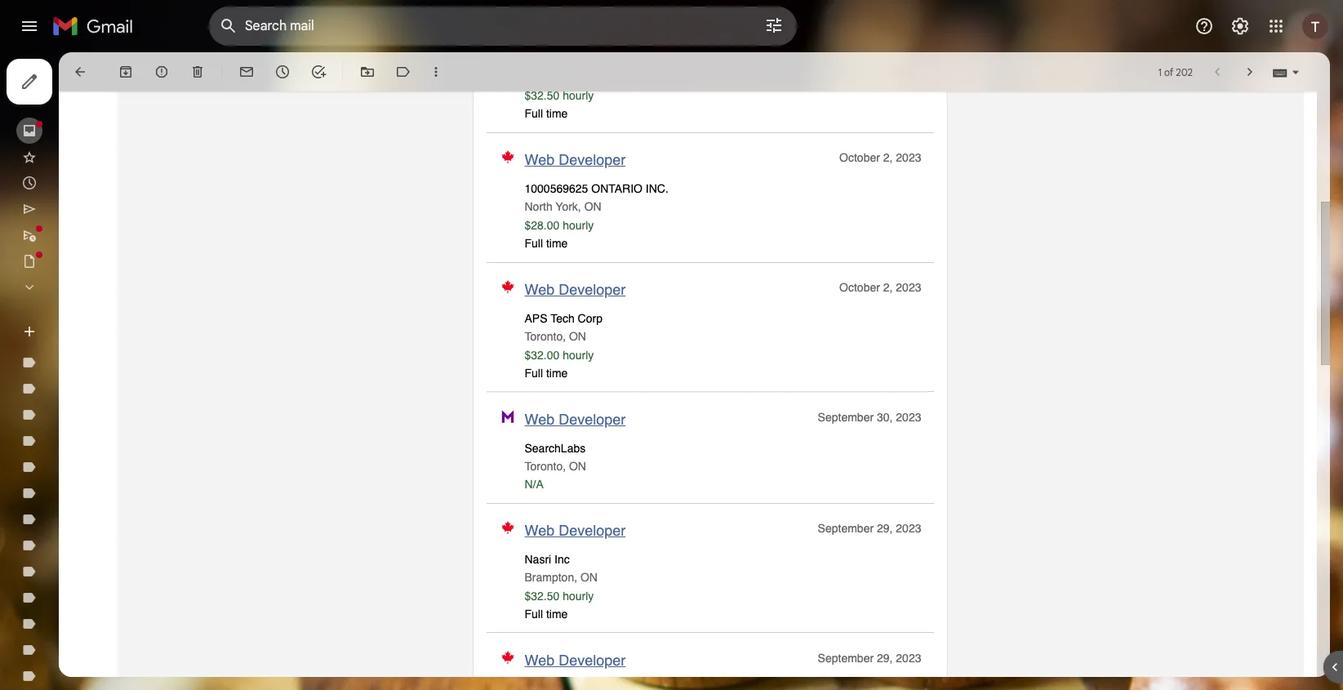 Task type: locate. For each thing, give the bounding box(es) containing it.
3 developer from the top
[[559, 410, 626, 427]]

3 full from the top
[[525, 367, 543, 380]]

1 hourly from the top
[[563, 89, 594, 102]]

web developer link up 1000569625
[[525, 151, 626, 168]]

1 october 2, 2023 from the top
[[840, 151, 922, 164]]

1 vertical spatial october
[[840, 281, 880, 294]]

$32.50 hourly full time
[[525, 89, 594, 120]]

2 2023 from the top
[[896, 281, 922, 294]]

1 toronto, from the top
[[525, 330, 566, 343]]

october
[[840, 151, 880, 164], [840, 281, 880, 294]]

time inside 1000569625 ontario inc. north york, on $28.00 hourly full time
[[546, 237, 568, 250]]

web developer
[[525, 151, 626, 168], [525, 281, 626, 298], [525, 410, 626, 427], [525, 522, 626, 539], [525, 651, 626, 668]]

0 vertical spatial 2,
[[883, 151, 893, 164]]

searchlabs toronto, on n/a
[[525, 441, 586, 491]]

brampton,
[[525, 571, 577, 584]]

job bank image
[[500, 278, 516, 295]]

developer for nasri inc
[[559, 522, 626, 539]]

full inside 1000569625 ontario inc. north york, on $28.00 hourly full time
[[525, 237, 543, 250]]

full
[[525, 107, 543, 120], [525, 237, 543, 250], [525, 367, 543, 380], [525, 608, 543, 621]]

3 job bank image from the top
[[500, 649, 516, 665]]

delete image
[[189, 64, 206, 80]]

$32.00
[[525, 348, 560, 361]]

2 web developer from the top
[[525, 281, 626, 298]]

web developer up tech
[[525, 281, 626, 298]]

september 29, 2023
[[818, 522, 922, 535], [818, 651, 922, 664]]

web down nasri inc brampton, on $32.50 hourly full time
[[525, 651, 555, 668]]

web right monster icon
[[525, 410, 555, 427]]

job bank image
[[500, 149, 516, 165], [500, 519, 516, 536], [500, 649, 516, 665]]

3 web developer from the top
[[525, 410, 626, 427]]

30,
[[877, 410, 893, 423]]

toronto, down searchlabs
[[525, 460, 566, 473]]

time up 1000569625
[[546, 107, 568, 120]]

4 2023 from the top
[[896, 522, 922, 535]]

developer up ontario
[[559, 151, 626, 168]]

developer up corp
[[559, 281, 626, 298]]

4 web developer link from the top
[[525, 522, 626, 539]]

0 vertical spatial toronto,
[[525, 330, 566, 343]]

tech
[[551, 312, 575, 325]]

1 vertical spatial $32.50
[[525, 589, 560, 602]]

1 september from the top
[[818, 410, 874, 423]]

developer down nasri inc brampton, on $32.50 hourly full time
[[559, 651, 626, 668]]

2 2, from the top
[[883, 281, 893, 294]]

2 vertical spatial september
[[818, 651, 874, 664]]

full down $32.00 at the bottom left of the page
[[525, 367, 543, 380]]

full down $28.00
[[525, 237, 543, 250]]

job bank image for 1000569625 ontario inc.
[[500, 149, 516, 165]]

2 time from the top
[[546, 237, 568, 250]]

1 full from the top
[[525, 107, 543, 120]]

1 job bank image from the top
[[500, 149, 516, 165]]

developer for searchlabs
[[559, 410, 626, 427]]

1 web from the top
[[525, 151, 555, 168]]

1 vertical spatial job bank image
[[500, 519, 516, 536]]

2 toronto, from the top
[[525, 460, 566, 473]]

web developer down nasri inc brampton, on $32.50 hourly full time
[[525, 651, 626, 668]]

on down searchlabs
[[569, 460, 586, 473]]

1 $32.50 from the top
[[525, 89, 560, 102]]

1 web developer link from the top
[[525, 151, 626, 168]]

2 web developer link from the top
[[525, 281, 626, 298]]

4 time from the top
[[546, 608, 568, 621]]

4 full from the top
[[525, 608, 543, 621]]

2 hourly from the top
[[563, 219, 594, 232]]

5 web developer link from the top
[[525, 651, 626, 668]]

0 vertical spatial september 29, 2023
[[818, 522, 922, 535]]

1 29, from the top
[[877, 522, 893, 535]]

toronto,
[[525, 330, 566, 343], [525, 460, 566, 473]]

time
[[546, 107, 568, 120], [546, 237, 568, 250], [546, 367, 568, 380], [546, 608, 568, 621]]

0 vertical spatial $32.50
[[525, 89, 560, 102]]

0 vertical spatial october 2, 2023
[[840, 151, 922, 164]]

full inside $32.50 hourly full time
[[525, 107, 543, 120]]

3 hourly from the top
[[563, 348, 594, 361]]

2 web from the top
[[525, 281, 555, 298]]

5 web developer from the top
[[525, 651, 626, 668]]

web developer up searchlabs
[[525, 410, 626, 427]]

4 web from the top
[[525, 522, 555, 539]]

1 vertical spatial 29,
[[877, 651, 893, 664]]

2 october 2, 2023 from the top
[[840, 281, 922, 294]]

1 web developer from the top
[[525, 151, 626, 168]]

1 october from the top
[[840, 151, 880, 164]]

web for aps tech corp
[[525, 281, 555, 298]]

2 $32.50 from the top
[[525, 589, 560, 602]]

2 september from the top
[[818, 522, 874, 535]]

october 2, 2023
[[840, 151, 922, 164], [840, 281, 922, 294]]

2023 for nasri inc
[[896, 522, 922, 535]]

navigation
[[0, 52, 196, 690]]

web up 1000569625
[[525, 151, 555, 168]]

2 job bank image from the top
[[500, 519, 516, 536]]

toronto, up $32.00 at the bottom left of the page
[[525, 330, 566, 343]]

0 vertical spatial job bank image
[[500, 149, 516, 165]]

developer
[[559, 151, 626, 168], [559, 281, 626, 298], [559, 410, 626, 427], [559, 522, 626, 539], [559, 651, 626, 668]]

web developer for 1000569625 ontario inc.
[[525, 151, 626, 168]]

1 developer from the top
[[559, 151, 626, 168]]

web for searchlabs
[[525, 410, 555, 427]]

3 web from the top
[[525, 410, 555, 427]]

3 web developer link from the top
[[525, 410, 626, 427]]

2, for aps tech corp
[[883, 281, 893, 294]]

1 2023 from the top
[[896, 151, 922, 164]]

web developer link up tech
[[525, 281, 626, 298]]

2 vertical spatial job bank image
[[500, 649, 516, 665]]

september for toronto, on
[[818, 410, 874, 423]]

hourly
[[563, 89, 594, 102], [563, 219, 594, 232], [563, 348, 594, 361], [563, 589, 594, 602]]

web developer link up inc
[[525, 522, 626, 539]]

web up nasri
[[525, 522, 555, 539]]

york,
[[556, 200, 581, 213]]

on
[[584, 200, 602, 213], [569, 330, 586, 343], [569, 460, 586, 473], [581, 571, 598, 584]]

developer up inc
[[559, 522, 626, 539]]

1 time from the top
[[546, 107, 568, 120]]

2023
[[896, 151, 922, 164], [896, 281, 922, 294], [896, 410, 922, 423], [896, 522, 922, 535], [896, 651, 922, 664]]

inc
[[554, 553, 570, 566]]

None search field
[[209, 7, 797, 46]]

september 30, 2023
[[818, 410, 922, 423]]

$32.50
[[525, 89, 560, 102], [525, 589, 560, 602]]

202
[[1176, 66, 1193, 78]]

2 29, from the top
[[877, 651, 893, 664]]

2 october from the top
[[840, 281, 880, 294]]

web developer link down nasri inc brampton, on $32.50 hourly full time
[[525, 651, 626, 668]]

october for corp
[[840, 281, 880, 294]]

1 september 29, 2023 from the top
[[818, 522, 922, 535]]

full up 1000569625
[[525, 107, 543, 120]]

web developer link for 1000569625 ontario inc.
[[525, 151, 626, 168]]

time inside $32.50 hourly full time
[[546, 107, 568, 120]]

on right york,
[[584, 200, 602, 213]]

on right brampton,
[[581, 571, 598, 584]]

snooze image
[[274, 64, 291, 80]]

back to inbox image
[[72, 64, 88, 80]]

web up aps
[[525, 281, 555, 298]]

gmail image
[[52, 10, 141, 42]]

1 vertical spatial september
[[818, 522, 874, 535]]

2023 for aps tech corp
[[896, 281, 922, 294]]

2 developer from the top
[[559, 281, 626, 298]]

october 2, 2023 for corp
[[840, 281, 922, 294]]

1 vertical spatial 2,
[[883, 281, 893, 294]]

full down brampton,
[[525, 608, 543, 621]]

web developer link
[[525, 151, 626, 168], [525, 281, 626, 298], [525, 410, 626, 427], [525, 522, 626, 539], [525, 651, 626, 668]]

web developer up 1000569625
[[525, 151, 626, 168]]

3 2023 from the top
[[896, 410, 922, 423]]

time down $28.00
[[546, 237, 568, 250]]

1 vertical spatial toronto,
[[525, 460, 566, 473]]

$32.50 inside $32.50 hourly full time
[[525, 89, 560, 102]]

2 full from the top
[[525, 237, 543, 250]]

web
[[525, 151, 555, 168], [525, 281, 555, 298], [525, 410, 555, 427], [525, 522, 555, 539], [525, 651, 555, 668]]

1 vertical spatial september 29, 2023
[[818, 651, 922, 664]]

developer up searchlabs
[[559, 410, 626, 427]]

0 vertical spatial 29,
[[877, 522, 893, 535]]

time down brampton,
[[546, 608, 568, 621]]

on inside aps tech corp toronto, on $32.00 hourly full time
[[569, 330, 586, 343]]

29,
[[877, 522, 893, 535], [877, 651, 893, 664]]

4 hourly from the top
[[563, 589, 594, 602]]

2 september 29, 2023 from the top
[[818, 651, 922, 664]]

on down corp
[[569, 330, 586, 343]]

toronto, inside aps tech corp toronto, on $32.00 hourly full time
[[525, 330, 566, 343]]

move to image
[[359, 64, 376, 80]]

4 web developer from the top
[[525, 522, 626, 539]]

1 2, from the top
[[883, 151, 893, 164]]

on inside nasri inc brampton, on $32.50 hourly full time
[[581, 571, 598, 584]]

0 vertical spatial october
[[840, 151, 880, 164]]

web developer link up searchlabs
[[525, 410, 626, 427]]

september
[[818, 410, 874, 423], [818, 522, 874, 535], [818, 651, 874, 664]]

1 vertical spatial october 2, 2023
[[840, 281, 922, 294]]

1 of 202
[[1158, 66, 1193, 78]]

1000569625 ontario inc. north york, on $28.00 hourly full time
[[525, 182, 669, 250]]

select input tool image
[[1291, 66, 1301, 78]]

2,
[[883, 151, 893, 164], [883, 281, 893, 294]]

3 time from the top
[[546, 367, 568, 380]]

0 vertical spatial september
[[818, 410, 874, 423]]

time down $32.00 at the bottom left of the page
[[546, 367, 568, 380]]

4 developer from the top
[[559, 522, 626, 539]]

web developer up inc
[[525, 522, 626, 539]]

advanced search options image
[[758, 9, 790, 42]]

archive image
[[118, 64, 134, 80]]



Task type: vqa. For each thing, say whether or not it's contained in the screenshot.
SearchLabs Toronto, ON N/A
yes



Task type: describe. For each thing, give the bounding box(es) containing it.
2023 for searchlabs
[[896, 410, 922, 423]]

nasri inc brampton, on $32.50 hourly full time
[[525, 553, 598, 621]]

add to tasks image
[[310, 64, 327, 80]]

hourly inside nasri inc brampton, on $32.50 hourly full time
[[563, 589, 594, 602]]

5 2023 from the top
[[896, 651, 922, 664]]

5 web from the top
[[525, 651, 555, 668]]

n/a
[[525, 478, 544, 491]]

2023 for 1000569625 ontario inc.
[[896, 151, 922, 164]]

inc.
[[646, 182, 669, 195]]

web developer link for aps tech corp
[[525, 281, 626, 298]]

time inside aps tech corp toronto, on $32.00 hourly full time
[[546, 367, 568, 380]]

web for nasri inc
[[525, 522, 555, 539]]

time inside nasri inc brampton, on $32.50 hourly full time
[[546, 608, 568, 621]]

29, for nasri inc web developer 'link'
[[877, 522, 893, 535]]

mark as unread image
[[238, 64, 255, 80]]

hourly inside $32.50 hourly full time
[[563, 89, 594, 102]]

september for brampton, on
[[818, 522, 874, 535]]

1
[[1158, 66, 1162, 78]]

29, for 5th web developer 'link'
[[877, 651, 893, 664]]

hourly inside 1000569625 ontario inc. north york, on $28.00 hourly full time
[[563, 219, 594, 232]]

developer for 1000569625 ontario inc.
[[559, 151, 626, 168]]

web developer for aps tech corp
[[525, 281, 626, 298]]

main menu image
[[20, 16, 39, 36]]

of
[[1164, 66, 1174, 78]]

october 2, 2023 for inc.
[[840, 151, 922, 164]]

more image
[[428, 64, 444, 80]]

5 developer from the top
[[559, 651, 626, 668]]

on inside 1000569625 ontario inc. north york, on $28.00 hourly full time
[[584, 200, 602, 213]]

Search mail text field
[[245, 18, 719, 34]]

full inside nasri inc brampton, on $32.50 hourly full time
[[525, 608, 543, 621]]

toronto, inside searchlabs toronto, on n/a
[[525, 460, 566, 473]]

labels image
[[395, 64, 412, 80]]

corp
[[578, 312, 603, 325]]

search mail image
[[214, 11, 243, 41]]

job bank image for nasri inc
[[500, 519, 516, 536]]

$32.50 inside nasri inc brampton, on $32.50 hourly full time
[[525, 589, 560, 602]]

october for inc.
[[840, 151, 880, 164]]

aps
[[525, 312, 548, 325]]

developer for aps tech corp
[[559, 281, 626, 298]]

monster image
[[500, 408, 516, 424]]

web developer link for searchlabs
[[525, 410, 626, 427]]

hourly inside aps tech corp toronto, on $32.00 hourly full time
[[563, 348, 594, 361]]

september 29, 2023 for nasri inc web developer 'link'
[[818, 522, 922, 535]]

web for 1000569625 ontario inc.
[[525, 151, 555, 168]]

$28.00
[[525, 219, 560, 232]]

2, for 1000569625 ontario inc.
[[883, 151, 893, 164]]

on inside searchlabs toronto, on n/a
[[569, 460, 586, 473]]

web developer for searchlabs
[[525, 410, 626, 427]]

3 september from the top
[[818, 651, 874, 664]]

1000569625
[[525, 182, 588, 195]]

full inside aps tech corp toronto, on $32.00 hourly full time
[[525, 367, 543, 380]]

ontario
[[591, 182, 643, 195]]

aps tech corp toronto, on $32.00 hourly full time
[[525, 312, 603, 380]]

september 29, 2023 for 5th web developer 'link'
[[818, 651, 922, 664]]

settings image
[[1231, 16, 1250, 36]]

older image
[[1242, 64, 1258, 80]]

web developer for nasri inc
[[525, 522, 626, 539]]

support image
[[1195, 16, 1214, 36]]

report spam image
[[154, 64, 170, 80]]

searchlabs
[[525, 441, 586, 454]]

web developer link for nasri inc
[[525, 522, 626, 539]]

nasri
[[525, 553, 551, 566]]

north
[[525, 200, 553, 213]]



